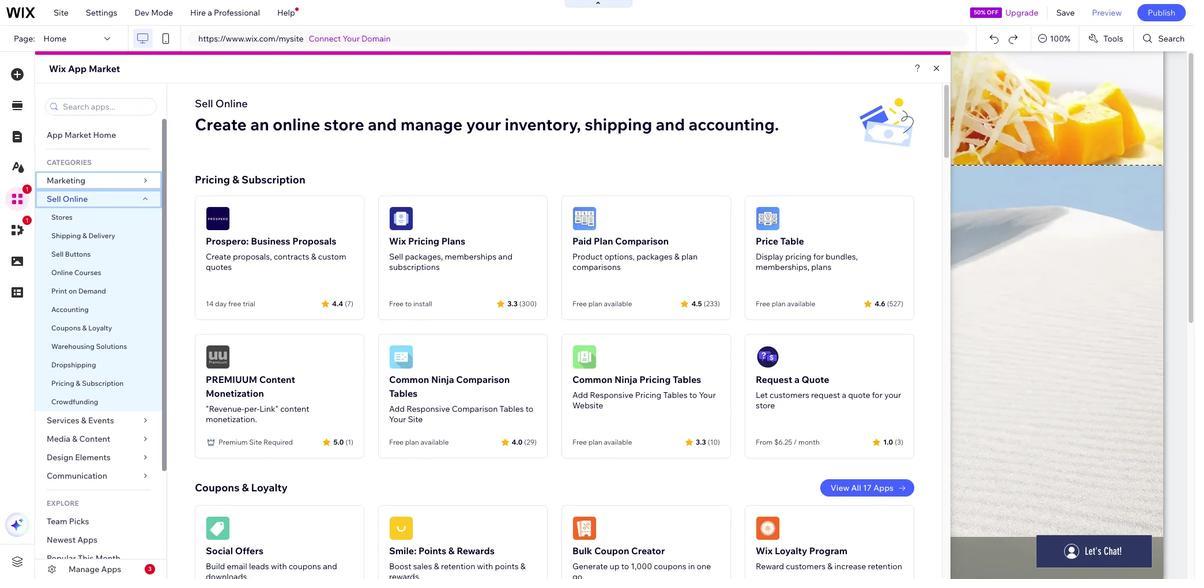 Task type: locate. For each thing, give the bounding box(es) containing it.
0 horizontal spatial wix
[[49, 63, 66, 74]]

ninja for comparison
[[432, 374, 454, 385]]

&
[[232, 173, 239, 186], [82, 231, 87, 240], [311, 252, 317, 262], [675, 252, 680, 262], [82, 324, 87, 332], [76, 379, 80, 388], [81, 415, 86, 426], [72, 434, 78, 444], [242, 481, 249, 494], [449, 545, 455, 557], [434, 561, 439, 572], [521, 561, 526, 572], [828, 561, 833, 572]]

loyalty up reward
[[775, 545, 808, 557]]

plan
[[594, 235, 614, 247]]

1 horizontal spatial store
[[756, 400, 776, 411]]

0 horizontal spatial ninja
[[432, 374, 454, 385]]

subscription down an
[[242, 173, 306, 186]]

0 horizontal spatial add
[[389, 404, 405, 414]]

responsive for comparison
[[407, 404, 450, 414]]

wix inside wix pricing plans sell packages, memberships and subscriptions
[[389, 235, 406, 247]]

with inside smile: points & rewards boost sales & retention with points & rewards
[[477, 561, 493, 572]]

plan for common ninja pricing tables
[[589, 438, 603, 447]]

0 horizontal spatial for
[[814, 252, 824, 262]]

common inside common ninja comparison tables add responsive comparison tables to your site
[[389, 374, 429, 385]]

retention right "increase"
[[868, 561, 903, 572]]

1 horizontal spatial responsive
[[590, 390, 634, 400]]

customers inside request a quote let customers request a quote for your store
[[770, 390, 810, 400]]

sell online link
[[35, 190, 162, 208]]

loyalty down accounting 'link'
[[88, 324, 112, 332]]

0 horizontal spatial pricing & subscription
[[51, 379, 124, 388]]

1 left the marketing
[[25, 186, 29, 193]]

with inside social offers build email leads with coupons and downloads.
[[271, 561, 287, 572]]

0 horizontal spatial your
[[467, 114, 501, 134]]

1 horizontal spatial site
[[249, 438, 262, 447]]

a
[[208, 7, 212, 18], [795, 374, 800, 385], [843, 390, 847, 400]]

publish button
[[1138, 4, 1187, 21]]

0 vertical spatial add
[[573, 390, 589, 400]]

pricing & subscription
[[195, 173, 306, 186], [51, 379, 124, 388]]

0 horizontal spatial common
[[389, 374, 429, 385]]

free down the comparisons
[[573, 299, 587, 308]]

with down rewards
[[477, 561, 493, 572]]

2 horizontal spatial your
[[699, 390, 716, 400]]

site
[[54, 7, 69, 18], [408, 414, 423, 425], [249, 438, 262, 447]]

content up 'elements'
[[79, 434, 110, 444]]

"revenue-
[[206, 404, 244, 414]]

create inside sell online create an online store and manage your inventory, shipping and accounting.
[[195, 114, 247, 134]]

wix inside the wix loyalty program reward customers & increase retention
[[756, 545, 773, 557]]

2 with from the left
[[477, 561, 493, 572]]

rewards
[[457, 545, 495, 557]]

mode
[[151, 7, 173, 18]]

0 vertical spatial 1 button
[[5, 185, 32, 211]]

design elements
[[47, 452, 111, 463]]

1 horizontal spatial content
[[259, 374, 295, 385]]

(233)
[[704, 299, 721, 308]]

1 vertical spatial a
[[795, 374, 800, 385]]

1 horizontal spatial ninja
[[615, 374, 638, 385]]

pricing
[[786, 252, 812, 262]]

coupons & loyalty down premium
[[195, 481, 288, 494]]

ninja inside common ninja pricing tables add responsive pricing tables to your website
[[615, 374, 638, 385]]

2 vertical spatial wix
[[756, 545, 773, 557]]

& inside pricing & subscription link
[[76, 379, 80, 388]]

coupons inside 'bulk coupon creator generate up to 1,000 coupons in one go.'
[[654, 561, 687, 572]]

create inside prospero: business proposals create proposals, contracts & custom quotes
[[206, 252, 231, 262]]

0 vertical spatial your
[[467, 114, 501, 134]]

& inside shipping & delivery link
[[82, 231, 87, 240]]

free down website
[[573, 438, 587, 447]]

2 horizontal spatial wix
[[756, 545, 773, 557]]

upgrade
[[1006, 7, 1039, 18]]

1 vertical spatial responsive
[[407, 404, 450, 414]]

4.0
[[512, 438, 523, 446]]

add inside common ninja pricing tables add responsive pricing tables to your website
[[573, 390, 589, 400]]

sell inside "link"
[[51, 250, 64, 258]]

/
[[794, 438, 797, 447]]

1 vertical spatial loyalty
[[251, 481, 288, 494]]

2 horizontal spatial loyalty
[[775, 545, 808, 557]]

publish
[[1149, 7, 1176, 18]]

1 vertical spatial create
[[206, 252, 231, 262]]

1 vertical spatial customers
[[786, 561, 826, 572]]

elements
[[75, 452, 111, 463]]

product
[[573, 252, 603, 262]]

wix loyalty program logo image
[[756, 516, 781, 541]]

1 horizontal spatial a
[[795, 374, 800, 385]]

free
[[389, 299, 404, 308], [573, 299, 587, 308], [756, 299, 771, 308], [389, 438, 404, 447], [573, 438, 587, 447]]

0 vertical spatial content
[[259, 374, 295, 385]]

add down common ninja comparison tables logo
[[389, 404, 405, 414]]

0 horizontal spatial coupons
[[289, 561, 321, 572]]

1 coupons from the left
[[289, 561, 321, 572]]

let
[[756, 390, 768, 400]]

store right online
[[324, 114, 364, 134]]

1 vertical spatial 1 button
[[5, 216, 32, 242]]

responsive inside common ninja comparison tables add responsive comparison tables to your site
[[407, 404, 450, 414]]

common ninja pricing tables logo image
[[573, 345, 597, 369]]

pricing inside wix pricing plans sell packages, memberships and subscriptions
[[408, 235, 440, 247]]

1 horizontal spatial loyalty
[[251, 481, 288, 494]]

for
[[814, 252, 824, 262], [873, 390, 883, 400]]

0 vertical spatial coupons
[[51, 324, 81, 332]]

3.3
[[508, 299, 518, 308], [696, 438, 707, 446]]

1 vertical spatial for
[[873, 390, 883, 400]]

1 horizontal spatial home
[[93, 130, 116, 140]]

1 vertical spatial your
[[885, 390, 902, 400]]

contracts
[[274, 252, 309, 262]]

2 common from the left
[[573, 374, 613, 385]]

coupon
[[595, 545, 630, 557]]

1 horizontal spatial apps
[[101, 564, 121, 575]]

price table display pricing for bundles, memberships, plans
[[756, 235, 858, 272]]

available for common ninja comparison tables
[[421, 438, 449, 447]]

loyalty down required
[[251, 481, 288, 494]]

0 vertical spatial a
[[208, 7, 212, 18]]

online inside sell online create an online store and manage your inventory, shipping and accounting.
[[216, 97, 248, 110]]

free down memberships,
[[756, 299, 771, 308]]

1 left stores
[[25, 217, 29, 224]]

home down the search apps... field
[[93, 130, 116, 140]]

retention for &
[[441, 561, 476, 572]]

common ninja pricing tables add responsive pricing tables to your website
[[573, 374, 716, 411]]

create
[[195, 114, 247, 134], [206, 252, 231, 262]]

apps for manage apps
[[101, 564, 121, 575]]

coupons
[[289, 561, 321, 572], [654, 561, 687, 572]]

popular this month
[[47, 553, 120, 564]]

premiuum content monetization logo image
[[206, 345, 230, 369]]

1 vertical spatial coupons & loyalty
[[195, 481, 288, 494]]

0 vertical spatial site
[[54, 7, 69, 18]]

month
[[96, 553, 120, 564]]

1 vertical spatial home
[[93, 130, 116, 140]]

0 vertical spatial wix
[[49, 63, 66, 74]]

0 vertical spatial coupons & loyalty
[[51, 324, 112, 332]]

retention inside the wix loyalty program reward customers & increase retention
[[868, 561, 903, 572]]

wix loyalty program reward customers & increase retention
[[756, 545, 903, 572]]

2 1 button from the top
[[5, 216, 32, 242]]

1 vertical spatial store
[[756, 400, 776, 411]]

1 vertical spatial 3.3
[[696, 438, 707, 446]]

price table logo image
[[756, 207, 781, 231]]

sell inside wix pricing plans sell packages, memberships and subscriptions
[[389, 252, 403, 262]]

request
[[812, 390, 841, 400]]

solutions
[[96, 342, 127, 351]]

1 vertical spatial wix
[[389, 235, 406, 247]]

1 horizontal spatial wix
[[389, 235, 406, 247]]

premium site required
[[219, 438, 293, 447]]

services
[[47, 415, 79, 426]]

plan for price table
[[772, 299, 786, 308]]

3
[[148, 565, 152, 573]]

1 vertical spatial comparison
[[456, 374, 510, 385]]

1 horizontal spatial pricing & subscription
[[195, 173, 306, 186]]

price
[[756, 235, 779, 247]]

communication link
[[35, 467, 162, 485]]

1 retention from the left
[[441, 561, 476, 572]]

0 vertical spatial create
[[195, 114, 247, 134]]

apps for newest apps
[[77, 535, 97, 545]]

0 horizontal spatial with
[[271, 561, 287, 572]]

content up "link""
[[259, 374, 295, 385]]

online for sell online create an online store and manage your inventory, shipping and accounting.
[[216, 97, 248, 110]]

and
[[368, 114, 397, 134], [656, 114, 685, 134], [499, 252, 513, 262], [323, 561, 337, 572]]

app market home
[[47, 130, 116, 140]]

1 horizontal spatial retention
[[868, 561, 903, 572]]

for inside price table display pricing for bundles, memberships, plans
[[814, 252, 824, 262]]

available down common ninja comparison tables add responsive comparison tables to your site
[[421, 438, 449, 447]]

add down common ninja pricing tables logo
[[573, 390, 589, 400]]

common ninja comparison tables add responsive comparison tables to your site
[[389, 374, 534, 425]]

1 vertical spatial apps
[[77, 535, 97, 545]]

to up (29)
[[526, 404, 534, 414]]

0 vertical spatial loyalty
[[88, 324, 112, 332]]

ninja inside common ninja comparison tables add responsive comparison tables to your site
[[432, 374, 454, 385]]

view all 17 apps
[[831, 483, 894, 493]]

retention inside smile: points & rewards boost sales & retention with points & rewards
[[441, 561, 476, 572]]

coupons right the leads
[[289, 561, 321, 572]]

memberships,
[[756, 262, 810, 272]]

wix for wix pricing plans sell packages, memberships and subscriptions
[[389, 235, 406, 247]]

for right pricing
[[814, 252, 824, 262]]

2 vertical spatial apps
[[101, 564, 121, 575]]

to inside 'bulk coupon creator generate up to 1,000 coupons in one go.'
[[622, 561, 629, 572]]

free for common ninja pricing tables
[[573, 438, 587, 447]]

free right (1)
[[389, 438, 404, 447]]

pricing & subscription up prospero: business proposals  logo
[[195, 173, 306, 186]]

1 vertical spatial online
[[63, 194, 88, 204]]

market up categories
[[65, 130, 91, 140]]

0 horizontal spatial coupons & loyalty
[[51, 324, 112, 332]]

delivery
[[89, 231, 115, 240]]

apps right 17
[[874, 483, 894, 493]]

for right quote
[[873, 390, 883, 400]]

1 with from the left
[[271, 561, 287, 572]]

sell online create an online store and manage your inventory, shipping and accounting.
[[195, 97, 780, 134]]

3.3 left '(300)'
[[508, 299, 518, 308]]

1 horizontal spatial app
[[68, 63, 87, 74]]

retention down rewards
[[441, 561, 476, 572]]

proposals
[[293, 235, 337, 247]]

1 vertical spatial site
[[408, 414, 423, 425]]

loyalty inside coupons & loyalty link
[[88, 324, 112, 332]]

plan for paid plan comparison
[[589, 299, 603, 308]]

1 horizontal spatial common
[[573, 374, 613, 385]]

view all 17 apps link
[[821, 479, 915, 497]]

to right up
[[622, 561, 629, 572]]

available down memberships,
[[788, 299, 816, 308]]

customers
[[770, 390, 810, 400], [786, 561, 826, 572]]

program
[[810, 545, 848, 557]]

marketing
[[47, 175, 85, 186]]

crowdfunding link
[[35, 393, 162, 411]]

apps up this
[[77, 535, 97, 545]]

your for common ninja pricing tables
[[699, 390, 716, 400]]

content
[[259, 374, 295, 385], [79, 434, 110, 444]]

1 vertical spatial subscription
[[82, 379, 124, 388]]

manage apps
[[69, 564, 121, 575]]

1 horizontal spatial your
[[885, 390, 902, 400]]

app up categories
[[47, 130, 63, 140]]

subscription down dropshipping link
[[82, 379, 124, 388]]

0 horizontal spatial site
[[54, 7, 69, 18]]

0 vertical spatial responsive
[[590, 390, 634, 400]]

comparison for paid plan comparison
[[616, 235, 669, 247]]

1 ninja from the left
[[432, 374, 454, 385]]

0 horizontal spatial loyalty
[[88, 324, 112, 332]]

0 horizontal spatial coupons
[[51, 324, 81, 332]]

prospero:
[[206, 235, 249, 247]]

loyalty
[[88, 324, 112, 332], [251, 481, 288, 494], [775, 545, 808, 557]]

5.0 (1)
[[334, 438, 354, 446]]

site inside common ninja comparison tables add responsive comparison tables to your site
[[408, 414, 423, 425]]

common
[[389, 374, 429, 385], [573, 374, 613, 385]]

sell inside sell online create an online store and manage your inventory, shipping and accounting.
[[195, 97, 213, 110]]

leads
[[249, 561, 269, 572]]

coupons down accounting on the bottom
[[51, 324, 81, 332]]

common inside common ninja pricing tables add responsive pricing tables to your website
[[573, 374, 613, 385]]

2 coupons from the left
[[654, 561, 687, 572]]

bulk coupon creator logo image
[[573, 516, 597, 541]]

store
[[324, 114, 364, 134], [756, 400, 776, 411]]

your right manage at the top of page
[[467, 114, 501, 134]]

1 button left sell online
[[5, 185, 32, 211]]

responsive inside common ninja pricing tables add responsive pricing tables to your website
[[590, 390, 634, 400]]

1 button
[[5, 185, 32, 211], [5, 216, 32, 242]]

(300)
[[520, 299, 537, 308]]

sell for sell online create an online store and manage your inventory, shipping and accounting.
[[195, 97, 213, 110]]

0 vertical spatial your
[[343, 33, 360, 44]]

0 vertical spatial store
[[324, 114, 364, 134]]

0 vertical spatial online
[[216, 97, 248, 110]]

free plan available for paid plan comparison
[[573, 299, 632, 308]]

1 horizontal spatial add
[[573, 390, 589, 400]]

(1)
[[346, 438, 354, 446]]

apps down month
[[101, 564, 121, 575]]

your inside common ninja comparison tables add responsive comparison tables to your site
[[389, 414, 406, 425]]

sell buttons
[[51, 250, 91, 258]]

1 vertical spatial your
[[699, 390, 716, 400]]

store down request
[[756, 400, 776, 411]]

0 vertical spatial market
[[89, 63, 120, 74]]

0 vertical spatial for
[[814, 252, 824, 262]]

1 horizontal spatial coupons
[[654, 561, 687, 572]]

2 vertical spatial your
[[389, 414, 406, 425]]

customers down the program
[[786, 561, 826, 572]]

coupons & loyalty
[[51, 324, 112, 332], [195, 481, 288, 494]]

apps inside newest apps link
[[77, 535, 97, 545]]

plan inside paid plan comparison product options, packages & plan comparisons
[[682, 252, 698, 262]]

customers down request
[[770, 390, 810, 400]]

& inside media & content link
[[72, 434, 78, 444]]

0 vertical spatial home
[[44, 33, 67, 44]]

market up the search apps... field
[[89, 63, 120, 74]]

1 horizontal spatial for
[[873, 390, 883, 400]]

smile:
[[389, 545, 417, 557]]

link"
[[260, 404, 279, 414]]

tools button
[[1080, 26, 1134, 51]]

app up the search apps... field
[[68, 63, 87, 74]]

1 vertical spatial coupons
[[195, 481, 240, 494]]

1 button left stores
[[5, 216, 32, 242]]

your inside sell online create an online store and manage your inventory, shipping and accounting.
[[467, 114, 501, 134]]

0 horizontal spatial content
[[79, 434, 110, 444]]

sell for sell buttons
[[51, 250, 64, 258]]

newest apps link
[[35, 531, 162, 549]]

1 common from the left
[[389, 374, 429, 385]]

2 ninja from the left
[[615, 374, 638, 385]]

your inside common ninja pricing tables add responsive pricing tables to your website
[[699, 390, 716, 400]]

common down common ninja comparison tables logo
[[389, 374, 429, 385]]

media & content
[[47, 434, 110, 444]]

coupons left in
[[654, 561, 687, 572]]

1 vertical spatial market
[[65, 130, 91, 140]]

dropshipping
[[51, 361, 96, 369]]

available down common ninja pricing tables add responsive pricing tables to your website on the bottom
[[604, 438, 632, 447]]

pricing & subscription down dropshipping link
[[51, 379, 124, 388]]

customers inside the wix loyalty program reward customers & increase retention
[[786, 561, 826, 572]]

create down prospero:
[[206, 252, 231, 262]]

2 horizontal spatial a
[[843, 390, 847, 400]]

to inside common ninja pricing tables add responsive pricing tables to your website
[[690, 390, 698, 400]]

0 horizontal spatial apps
[[77, 535, 97, 545]]

your
[[343, 33, 360, 44], [699, 390, 716, 400], [389, 414, 406, 425]]

common down common ninja pricing tables logo
[[573, 374, 613, 385]]

available for paid plan comparison
[[604, 299, 632, 308]]

one
[[697, 561, 711, 572]]

home up wix app market
[[44, 33, 67, 44]]

common ninja comparison tables logo image
[[389, 345, 414, 369]]

coupons up social offers logo
[[195, 481, 240, 494]]

comparison inside paid plan comparison product options, packages & plan comparisons
[[616, 235, 669, 247]]

inventory,
[[505, 114, 581, 134]]

all
[[852, 483, 862, 493]]

2 retention from the left
[[868, 561, 903, 572]]

(10)
[[708, 438, 721, 446]]

request a quote logo image
[[756, 345, 781, 369]]

loyalty inside the wix loyalty program reward customers & increase retention
[[775, 545, 808, 557]]

1 horizontal spatial 3.3
[[696, 438, 707, 446]]

customers for loyalty
[[786, 561, 826, 572]]

packages,
[[405, 252, 443, 262]]

0 horizontal spatial a
[[208, 7, 212, 18]]

newest apps
[[47, 535, 97, 545]]

0 horizontal spatial app
[[47, 130, 63, 140]]

add inside common ninja comparison tables add responsive comparison tables to your site
[[389, 404, 405, 414]]

coupons & loyalty up warehousing solutions
[[51, 324, 112, 332]]

tables
[[673, 374, 702, 385], [389, 388, 418, 399], [664, 390, 688, 400], [500, 404, 524, 414]]

with right the leads
[[271, 561, 287, 572]]

to up 3.3 (10)
[[690, 390, 698, 400]]

dropshipping link
[[35, 356, 162, 374]]

1 vertical spatial 1
[[25, 217, 29, 224]]

search
[[1159, 33, 1186, 44]]

0 vertical spatial subscription
[[242, 173, 306, 186]]

up
[[610, 561, 620, 572]]

available down the comparisons
[[604, 299, 632, 308]]

1 horizontal spatial subscription
[[242, 173, 306, 186]]

prospero: business proposals  logo image
[[206, 207, 230, 231]]

2 1 from the top
[[25, 217, 29, 224]]

3.3 (10)
[[696, 438, 721, 446]]

3.3 for 3.3 (300)
[[508, 299, 518, 308]]

1 horizontal spatial your
[[389, 414, 406, 425]]

0 horizontal spatial responsive
[[407, 404, 450, 414]]

0 horizontal spatial your
[[343, 33, 360, 44]]

2 horizontal spatial site
[[408, 414, 423, 425]]

3.3 left (10) on the bottom of page
[[696, 438, 707, 446]]

your right quote
[[885, 390, 902, 400]]

options,
[[605, 252, 635, 262]]

0 vertical spatial apps
[[874, 483, 894, 493]]

free plan available for common ninja comparison tables
[[389, 438, 449, 447]]

available for price table
[[788, 299, 816, 308]]

create left an
[[195, 114, 247, 134]]

1 vertical spatial add
[[389, 404, 405, 414]]



Task type: vqa. For each thing, say whether or not it's contained in the screenshot.
50% OFF
yes



Task type: describe. For each thing, give the bounding box(es) containing it.
responsive for pricing
[[590, 390, 634, 400]]

coupons inside social offers build email leads with coupons and downloads.
[[289, 561, 321, 572]]

go.
[[573, 572, 585, 579]]

online for sell online
[[63, 194, 88, 204]]

100%
[[1051, 33, 1071, 44]]

popular this month link
[[35, 549, 162, 568]]

0 vertical spatial app
[[68, 63, 87, 74]]

shipping
[[585, 114, 653, 134]]

0 horizontal spatial home
[[44, 33, 67, 44]]

and inside wix pricing plans sell packages, memberships and subscriptions
[[499, 252, 513, 262]]

2 vertical spatial online
[[51, 268, 73, 277]]

free for price table
[[756, 299, 771, 308]]

$6.25
[[775, 438, 793, 447]]

paid plan comparison logo image
[[573, 207, 597, 231]]

to left install
[[405, 299, 412, 308]]

trial
[[243, 299, 255, 308]]

premium
[[219, 438, 248, 447]]

customers for a
[[770, 390, 810, 400]]

add for common ninja comparison tables
[[389, 404, 405, 414]]

sales
[[413, 561, 432, 572]]

and inside social offers build email leads with coupons and downloads.
[[323, 561, 337, 572]]

https://www.wix.com/mysite connect your domain
[[198, 33, 391, 44]]

bulk coupon creator generate up to 1,000 coupons in one go.
[[573, 545, 711, 579]]

reward
[[756, 561, 785, 572]]

preview button
[[1084, 0, 1131, 25]]

design
[[47, 452, 73, 463]]

17
[[864, 483, 872, 493]]

save
[[1057, 7, 1076, 18]]

1 vertical spatial app
[[47, 130, 63, 140]]

shipping & delivery link
[[35, 227, 162, 245]]

team picks link
[[35, 512, 162, 531]]

& inside the wix loyalty program reward customers & increase retention
[[828, 561, 833, 572]]

sell for sell online
[[47, 194, 61, 204]]

prospero: business proposals create proposals, contracts & custom quotes
[[206, 235, 346, 272]]

stores
[[51, 213, 73, 222]]

services & events
[[47, 415, 114, 426]]

install
[[414, 299, 433, 308]]

tools
[[1104, 33, 1124, 44]]

plans
[[442, 235, 466, 247]]

comparison for common ninja comparison tables
[[456, 374, 510, 385]]

free for paid plan comparison
[[573, 299, 587, 308]]

1 vertical spatial pricing & subscription
[[51, 379, 124, 388]]

your inside request a quote let customers request a quote for your store
[[885, 390, 902, 400]]

dev mode
[[135, 7, 173, 18]]

store inside sell online create an online store and manage your inventory, shipping and accounting.
[[324, 114, 364, 134]]

0 horizontal spatial subscription
[[82, 379, 124, 388]]

off
[[988, 9, 999, 16]]

memberships
[[445, 252, 497, 262]]

accounting.
[[689, 114, 780, 134]]

online
[[273, 114, 320, 134]]

team
[[47, 516, 67, 527]]

ninja for pricing
[[615, 374, 638, 385]]

0 vertical spatial pricing & subscription
[[195, 173, 306, 186]]

design elements link
[[35, 448, 162, 467]]

premiuum
[[206, 374, 257, 385]]

stores link
[[35, 208, 162, 227]]

popular
[[47, 553, 76, 564]]

1 horizontal spatial coupons & loyalty
[[195, 481, 288, 494]]

manage
[[401, 114, 463, 134]]

creator
[[632, 545, 665, 557]]

per-
[[244, 404, 260, 414]]

pricing & subscription link
[[35, 374, 162, 393]]

wix pricing plans logo image
[[389, 207, 414, 231]]

settings
[[86, 7, 117, 18]]

available for common ninja pricing tables
[[604, 438, 632, 447]]

4.4 (7)
[[332, 299, 354, 308]]

boost
[[389, 561, 412, 572]]

apps inside the view all 17 apps link
[[874, 483, 894, 493]]

& inside paid plan comparison product options, packages & plan comparisons
[[675, 252, 680, 262]]

preview
[[1093, 7, 1123, 18]]

smile: points & rewards logo image
[[389, 516, 414, 541]]

manage
[[69, 564, 99, 575]]

wix app market
[[49, 63, 120, 74]]

events
[[88, 415, 114, 426]]

1 horizontal spatial coupons
[[195, 481, 240, 494]]

month
[[799, 438, 820, 447]]

build
[[206, 561, 225, 572]]

sell online
[[47, 194, 88, 204]]

quotes
[[206, 262, 232, 272]]

downloads.
[[206, 572, 249, 579]]

1,000
[[631, 561, 653, 572]]

1 1 button from the top
[[5, 185, 32, 211]]

store inside request a quote let customers request a quote for your store
[[756, 400, 776, 411]]

quote
[[802, 374, 830, 385]]

wix for wix loyalty program reward customers & increase retention
[[756, 545, 773, 557]]

common for common ninja pricing tables
[[573, 374, 613, 385]]

generate
[[573, 561, 608, 572]]

media & content link
[[35, 430, 162, 448]]

4.0 (29)
[[512, 438, 537, 446]]

plan for common ninja comparison tables
[[405, 438, 419, 447]]

free left install
[[389, 299, 404, 308]]

demand
[[78, 287, 106, 295]]

accounting
[[51, 305, 89, 314]]

a for professional
[[208, 7, 212, 18]]

print
[[51, 287, 67, 295]]

2 vertical spatial comparison
[[452, 404, 498, 414]]

services & events link
[[35, 411, 162, 430]]

team picks
[[47, 516, 89, 527]]

comparisons
[[573, 262, 621, 272]]

add for common ninja pricing tables
[[573, 390, 589, 400]]

social offers logo image
[[206, 516, 230, 541]]

& inside services & events link
[[81, 415, 86, 426]]

& inside prospero: business proposals create proposals, contracts & custom quotes
[[311, 252, 317, 262]]

online courses
[[51, 268, 101, 277]]

plans
[[812, 262, 832, 272]]

free plan available for price table
[[756, 299, 816, 308]]

warehousing solutions link
[[35, 337, 162, 356]]

Search apps... field
[[59, 99, 153, 115]]

paid
[[573, 235, 592, 247]]

social
[[206, 545, 233, 557]]

quote
[[849, 390, 871, 400]]

for inside request a quote let customers request a quote for your store
[[873, 390, 883, 400]]

online courses link
[[35, 264, 162, 282]]

shipping & delivery
[[51, 231, 115, 240]]

professional
[[214, 7, 260, 18]]

your for common ninja comparison tables
[[389, 414, 406, 425]]

retention for program
[[868, 561, 903, 572]]

wix for wix app market
[[49, 63, 66, 74]]

content inside premiuum content monetization "revenue-per-link" content monetization.
[[259, 374, 295, 385]]

free plan available for common ninja pricing tables
[[573, 438, 632, 447]]

a for quote
[[795, 374, 800, 385]]

2 vertical spatial a
[[843, 390, 847, 400]]

& inside coupons & loyalty link
[[82, 324, 87, 332]]

3.3 (300)
[[508, 299, 537, 308]]

4.4
[[332, 299, 343, 308]]

print on demand link
[[35, 282, 162, 301]]

common for common ninja comparison tables
[[389, 374, 429, 385]]

social offers build email leads with coupons and downloads.
[[206, 545, 337, 579]]

to inside common ninja comparison tables add responsive comparison tables to your site
[[526, 404, 534, 414]]

2 vertical spatial site
[[249, 438, 262, 447]]

3.3 for 3.3 (10)
[[696, 438, 707, 446]]

points
[[419, 545, 447, 557]]

newest
[[47, 535, 76, 545]]

home inside app market home link
[[93, 130, 116, 140]]

1.0 (3)
[[884, 438, 904, 446]]

free for common ninja comparison tables
[[389, 438, 404, 447]]

1 1 from the top
[[25, 186, 29, 193]]

hire
[[190, 7, 206, 18]]

1.0
[[884, 438, 894, 446]]

on
[[69, 287, 77, 295]]

explore
[[47, 499, 79, 508]]

domain
[[362, 33, 391, 44]]

coupons & loyalty link
[[35, 319, 162, 337]]

request
[[756, 374, 793, 385]]



